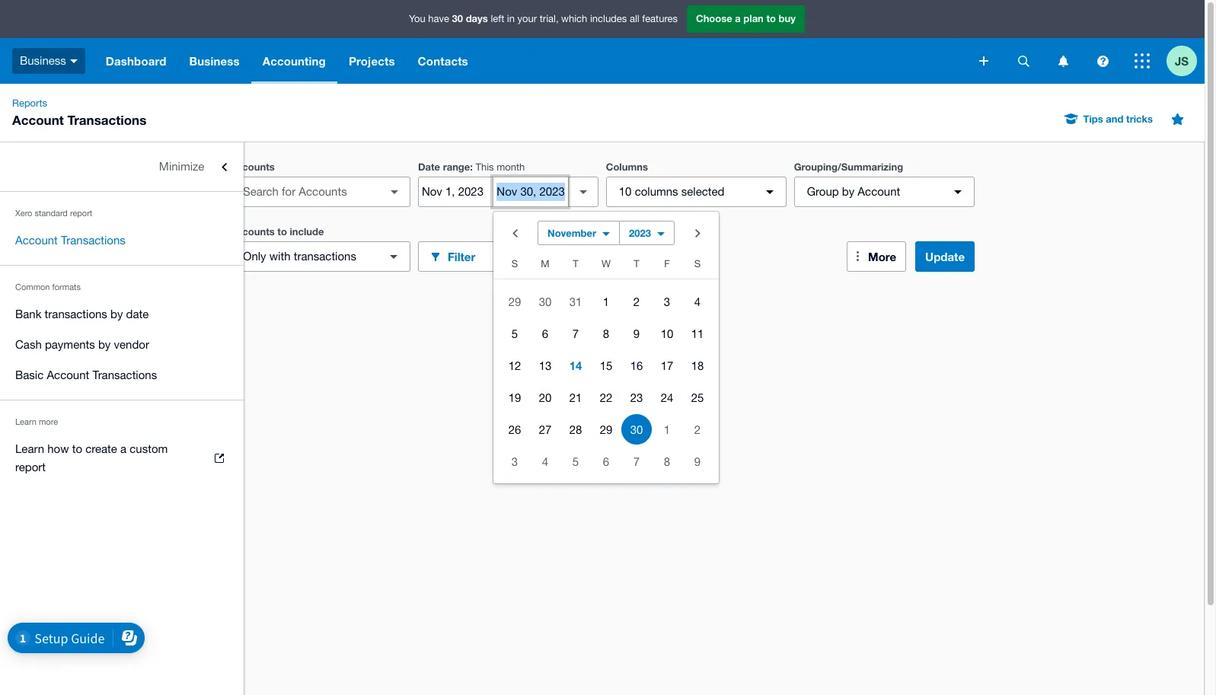 Task type: describe. For each thing, give the bounding box(es) containing it.
buy
[[779, 12, 796, 25]]

tips and tricks button
[[1056, 107, 1163, 131]]

js button
[[1167, 38, 1205, 84]]

update
[[926, 250, 965, 264]]

report inside learn how to create a custom report
[[15, 461, 46, 474]]

wed nov 15 2023 cell
[[591, 351, 622, 381]]

Select start date field
[[419, 178, 493, 206]]

reports account transactions
[[12, 98, 147, 128]]

more
[[39, 418, 58, 427]]

transactions for basic account transactions
[[92, 369, 157, 382]]

tue nov 21 2023 cell
[[561, 383, 591, 413]]

minimize button
[[0, 152, 244, 182]]

trial,
[[540, 13, 559, 25]]

learn how to create a custom report link
[[0, 434, 244, 483]]

dashboard
[[106, 54, 167, 68]]

tricks
[[1127, 113, 1154, 125]]

f
[[665, 258, 670, 270]]

to inside banner
[[767, 12, 776, 25]]

1 t from the left
[[573, 258, 579, 270]]

contacts
[[418, 54, 468, 68]]

and
[[1107, 113, 1124, 125]]

days
[[466, 12, 488, 25]]

6 row from the top
[[494, 414, 719, 446]]

plan
[[744, 12, 764, 25]]

common formats
[[15, 283, 81, 292]]

columns
[[606, 161, 648, 173]]

learn for learn more
[[15, 418, 37, 427]]

tue nov 28 2023 cell
[[561, 415, 591, 445]]

bank transactions by date link
[[0, 299, 244, 330]]

thu nov 09 2023 cell
[[622, 318, 652, 349]]

fri nov 10 2023 cell
[[652, 318, 683, 349]]

thu nov 16 2023 cell
[[622, 351, 652, 381]]

0 horizontal spatial business
[[20, 54, 66, 67]]

sun nov 19 2023 cell
[[494, 383, 530, 413]]

wed nov 01 2023 cell
[[591, 286, 622, 317]]

w
[[602, 258, 611, 270]]

Search for Accounts text field
[[231, 178, 382, 206]]

you
[[409, 13, 426, 25]]

reports
[[12, 98, 47, 109]]

next month image
[[683, 218, 713, 248]]

previous month image
[[500, 218, 530, 248]]

standard
[[35, 209, 68, 218]]

grouping/summarizing
[[794, 161, 904, 173]]

only with transactions button
[[230, 242, 411, 272]]

by for date
[[110, 308, 123, 321]]

account transactions link
[[0, 226, 244, 256]]

only
[[243, 250, 266, 263]]

formats
[[52, 283, 81, 292]]

tips and tricks
[[1084, 113, 1154, 125]]

which
[[562, 13, 588, 25]]

grid containing s
[[494, 254, 719, 478]]

vendor
[[114, 338, 149, 351]]

accounts for accounts to include
[[230, 226, 275, 238]]

fri nov 17 2023 cell
[[652, 351, 683, 381]]

by inside popup button
[[843, 185, 855, 198]]

tips
[[1084, 113, 1104, 125]]

only with transactions
[[243, 250, 357, 263]]

left
[[491, 13, 505, 25]]

november
[[548, 227, 597, 239]]

this
[[476, 162, 494, 173]]

mon nov 27 2023 cell
[[530, 415, 561, 445]]

2 t from the left
[[634, 258, 640, 270]]

month
[[497, 162, 525, 173]]

features
[[643, 13, 678, 25]]

m
[[541, 258, 550, 270]]

xero standard report
[[15, 209, 92, 218]]

update button
[[916, 242, 975, 272]]

date range : this month
[[418, 161, 525, 173]]

group
[[807, 185, 839, 198]]

payments
[[45, 338, 95, 351]]

to inside learn how to create a custom report
[[72, 443, 82, 456]]

js
[[1176, 54, 1189, 67]]

custom
[[130, 443, 168, 456]]

with
[[270, 250, 291, 263]]

account inside reports account transactions
[[12, 112, 64, 128]]

sat nov 04 2023 cell
[[683, 286, 719, 317]]

1 svg image from the left
[[1059, 55, 1069, 67]]

tue nov 07 2023 cell
[[561, 318, 591, 349]]

range
[[443, 161, 470, 173]]

in
[[507, 13, 515, 25]]

selected
[[682, 185, 725, 198]]

learn for learn how to create a custom report
[[15, 443, 44, 456]]

cash payments by vendor link
[[0, 330, 244, 360]]

filter
[[448, 250, 476, 263]]

4 row from the top
[[494, 350, 719, 382]]

3 row from the top
[[494, 318, 719, 350]]

create
[[86, 443, 117, 456]]

basic
[[15, 369, 44, 382]]

mon nov 13 2023 cell
[[530, 351, 561, 381]]

includes
[[590, 13, 627, 25]]

all
[[630, 13, 640, 25]]

Select end date field
[[494, 178, 568, 206]]

choose
[[696, 12, 733, 25]]

2023
[[629, 227, 651, 239]]



Task type: locate. For each thing, give the bounding box(es) containing it.
by down grouping/summarizing
[[843, 185, 855, 198]]

0 horizontal spatial to
[[72, 443, 82, 456]]

2 learn from the top
[[15, 443, 44, 456]]

by
[[843, 185, 855, 198], [110, 308, 123, 321], [98, 338, 111, 351]]

cash
[[15, 338, 42, 351]]

t left f
[[634, 258, 640, 270]]

how
[[47, 443, 69, 456]]

contacts button
[[407, 38, 480, 84]]

1 horizontal spatial s
[[695, 258, 701, 270]]

transactions inside reports account transactions
[[67, 112, 147, 128]]

sun nov 12 2023 cell
[[494, 351, 530, 381]]

by left the date
[[110, 308, 123, 321]]

account down reports link
[[12, 112, 64, 128]]

1 vertical spatial accounts
[[230, 226, 275, 238]]

2 accounts from the top
[[230, 226, 275, 238]]

1 horizontal spatial business button
[[178, 38, 251, 84]]

banner containing js
[[0, 0, 1205, 84]]

accounts
[[230, 161, 275, 173], [230, 226, 275, 238]]

0 horizontal spatial business button
[[0, 38, 94, 84]]

0 horizontal spatial t
[[573, 258, 579, 270]]

0 vertical spatial transactions
[[294, 250, 357, 263]]

remove from favorites image
[[1163, 104, 1193, 134]]

None field
[[230, 177, 411, 207]]

minimize
[[159, 160, 204, 173]]

transactions down formats on the top of the page
[[45, 308, 107, 321]]

5 row from the top
[[494, 382, 719, 414]]

1 horizontal spatial business
[[189, 54, 240, 68]]

account down 'payments' at the left
[[47, 369, 89, 382]]

1 horizontal spatial report
[[70, 209, 92, 218]]

row group
[[494, 286, 719, 478]]

filter button
[[418, 242, 599, 272]]

a right create
[[120, 443, 127, 456]]

navigation inside banner
[[94, 38, 969, 84]]

2 horizontal spatial to
[[767, 12, 776, 25]]

account
[[12, 112, 64, 128], [858, 185, 901, 198], [15, 234, 58, 247], [47, 369, 89, 382]]

thu nov 30 2023 cell
[[622, 415, 652, 445]]

0 horizontal spatial svg image
[[1059, 55, 1069, 67]]

learn how to create a custom report
[[15, 443, 168, 474]]

to
[[767, 12, 776, 25], [278, 226, 287, 238], [72, 443, 82, 456]]

group
[[494, 212, 719, 484]]

banner
[[0, 0, 1205, 84]]

30
[[452, 12, 463, 25]]

business button
[[0, 38, 94, 84], [178, 38, 251, 84]]

account transactions
[[15, 234, 126, 247]]

account inside popup button
[[858, 185, 901, 198]]

transactions down "xero standard report"
[[61, 234, 126, 247]]

more
[[869, 250, 897, 264]]

reports link
[[6, 96, 53, 111]]

list of convenience dates image
[[568, 177, 599, 207]]

accounts for accounts
[[230, 161, 275, 173]]

sat nov 25 2023 cell
[[683, 383, 719, 413]]

date
[[126, 308, 149, 321]]

account down xero
[[15, 234, 58, 247]]

svg image
[[1135, 53, 1151, 69], [1018, 55, 1030, 67], [980, 56, 989, 66], [70, 59, 78, 63]]

1 horizontal spatial to
[[278, 226, 287, 238]]

report
[[70, 209, 92, 218], [15, 461, 46, 474]]

xero
[[15, 209, 32, 218]]

t
[[573, 258, 579, 270], [634, 258, 640, 270]]

1 horizontal spatial transactions
[[294, 250, 357, 263]]

10
[[619, 185, 632, 198]]

accounting
[[263, 54, 326, 68]]

1 vertical spatial to
[[278, 226, 287, 238]]

row containing s
[[494, 254, 719, 280]]

thu nov 23 2023 cell
[[622, 383, 652, 413]]

2 vertical spatial to
[[72, 443, 82, 456]]

transactions inside popup button
[[294, 250, 357, 263]]

1 business button from the left
[[0, 38, 94, 84]]

s right f
[[695, 258, 701, 270]]

date
[[418, 161, 440, 173]]

0 vertical spatial transactions
[[67, 112, 147, 128]]

fri nov 03 2023 cell
[[652, 286, 683, 317]]

learn
[[15, 418, 37, 427], [15, 443, 44, 456]]

0 vertical spatial by
[[843, 185, 855, 198]]

1 vertical spatial learn
[[15, 443, 44, 456]]

2 s from the left
[[695, 258, 701, 270]]

have
[[428, 13, 450, 25]]

common
[[15, 283, 50, 292]]

bank
[[15, 308, 42, 321]]

bank transactions by date
[[15, 308, 149, 321]]

mon nov 20 2023 cell
[[530, 383, 561, 413]]

sun nov 05 2023 cell
[[494, 318, 530, 349]]

0 vertical spatial a
[[736, 12, 741, 25]]

10 columns selected
[[619, 185, 725, 198]]

1 horizontal spatial t
[[634, 258, 640, 270]]

0 horizontal spatial s
[[512, 258, 518, 270]]

row up wed nov 15 2023 cell
[[494, 318, 719, 350]]

navigation containing dashboard
[[94, 38, 969, 84]]

2 svg image from the left
[[1098, 55, 1109, 67]]

wed nov 29 2023 cell
[[591, 415, 622, 445]]

dashboard link
[[94, 38, 178, 84]]

a inside learn how to create a custom report
[[120, 443, 127, 456]]

basic account transactions link
[[0, 360, 244, 391]]

sat nov 11 2023 cell
[[683, 318, 719, 349]]

report up account transactions
[[70, 209, 92, 218]]

svg image
[[1059, 55, 1069, 67], [1098, 55, 1109, 67]]

row down wed nov 22 2023 cell
[[494, 414, 719, 446]]

accounts to include
[[230, 226, 324, 238]]

row down wed nov 29 2023 cell
[[494, 446, 719, 478]]

0 vertical spatial accounts
[[230, 161, 275, 173]]

transactions
[[67, 112, 147, 128], [61, 234, 126, 247], [92, 369, 157, 382]]

1 row from the top
[[494, 254, 719, 280]]

0 horizontal spatial report
[[15, 461, 46, 474]]

you have 30 days left in your trial, which includes all features
[[409, 12, 678, 25]]

group by account button
[[794, 177, 975, 207]]

accounts up only
[[230, 226, 275, 238]]

1 horizontal spatial a
[[736, 12, 741, 25]]

report down learn more at the left bottom of page
[[15, 461, 46, 474]]

2 row from the top
[[494, 286, 719, 318]]

1 vertical spatial a
[[120, 443, 127, 456]]

projects
[[349, 54, 395, 68]]

accounting button
[[251, 38, 337, 84]]

projects button
[[337, 38, 407, 84]]

0 horizontal spatial transactions
[[45, 308, 107, 321]]

transactions down include on the left of the page
[[294, 250, 357, 263]]

wed nov 08 2023 cell
[[591, 318, 622, 349]]

1 accounts from the top
[[230, 161, 275, 173]]

choose a plan to buy
[[696, 12, 796, 25]]

sat nov 18 2023 cell
[[683, 351, 719, 381]]

row up wed nov 01 2023 cell
[[494, 254, 719, 280]]

grid
[[494, 254, 719, 478]]

business
[[20, 54, 66, 67], [189, 54, 240, 68]]

1 vertical spatial by
[[110, 308, 123, 321]]

tue nov 14 2023 cell
[[561, 351, 591, 381]]

business inside navigation
[[189, 54, 240, 68]]

fri nov 24 2023 cell
[[652, 383, 683, 413]]

open image
[[379, 177, 410, 207]]

learn left more
[[15, 418, 37, 427]]

navigation
[[94, 38, 969, 84]]

1 s from the left
[[512, 258, 518, 270]]

mon nov 06 2023 cell
[[530, 318, 561, 349]]

2 vertical spatial by
[[98, 338, 111, 351]]

row up wed nov 08 2023 cell
[[494, 286, 719, 318]]

t left w
[[573, 258, 579, 270]]

by for vendor
[[98, 338, 111, 351]]

1 vertical spatial transactions
[[45, 308, 107, 321]]

learn inside learn how to create a custom report
[[15, 443, 44, 456]]

transactions for reports account transactions
[[67, 112, 147, 128]]

0 vertical spatial learn
[[15, 418, 37, 427]]

your
[[518, 13, 537, 25]]

to left buy
[[767, 12, 776, 25]]

0 vertical spatial to
[[767, 12, 776, 25]]

thu nov 02 2023 cell
[[622, 286, 652, 317]]

cash payments by vendor
[[15, 338, 149, 351]]

transactions up minimize button
[[67, 112, 147, 128]]

2 business button from the left
[[178, 38, 251, 84]]

0 horizontal spatial a
[[120, 443, 127, 456]]

include
[[290, 226, 324, 238]]

transactions down the cash payments by vendor link
[[92, 369, 157, 382]]

transactions
[[294, 250, 357, 263], [45, 308, 107, 321]]

7 row from the top
[[494, 446, 719, 478]]

to right how
[[72, 443, 82, 456]]

2 vertical spatial transactions
[[92, 369, 157, 382]]

row
[[494, 254, 719, 280], [494, 286, 719, 318], [494, 318, 719, 350], [494, 350, 719, 382], [494, 382, 719, 414], [494, 414, 719, 446], [494, 446, 719, 478]]

learn more
[[15, 418, 58, 427]]

learn down learn more at the left bottom of page
[[15, 443, 44, 456]]

1 learn from the top
[[15, 418, 37, 427]]

0 vertical spatial report
[[70, 209, 92, 218]]

row up wed nov 29 2023 cell
[[494, 382, 719, 414]]

group by account
[[807, 185, 901, 198]]

basic account transactions
[[15, 369, 157, 382]]

1 vertical spatial transactions
[[61, 234, 126, 247]]

more button
[[847, 242, 907, 272]]

columns
[[635, 185, 679, 198]]

a left plan at the top right of the page
[[736, 12, 741, 25]]

wed nov 22 2023 cell
[[591, 383, 622, 413]]

1 vertical spatial report
[[15, 461, 46, 474]]

:
[[470, 161, 473, 173]]

row down wed nov 08 2023 cell
[[494, 350, 719, 382]]

accounts up search for accounts "text field"
[[230, 161, 275, 173]]

account down grouping/summarizing
[[858, 185, 901, 198]]

by left vendor
[[98, 338, 111, 351]]

s
[[512, 258, 518, 270], [695, 258, 701, 270]]

1 horizontal spatial svg image
[[1098, 55, 1109, 67]]

group containing november
[[494, 212, 719, 484]]

s left m
[[512, 258, 518, 270]]

sun nov 26 2023 cell
[[494, 415, 530, 445]]

to left include on the left of the page
[[278, 226, 287, 238]]



Task type: vqa. For each thing, say whether or not it's contained in the screenshot.
"Xero standard report"
yes



